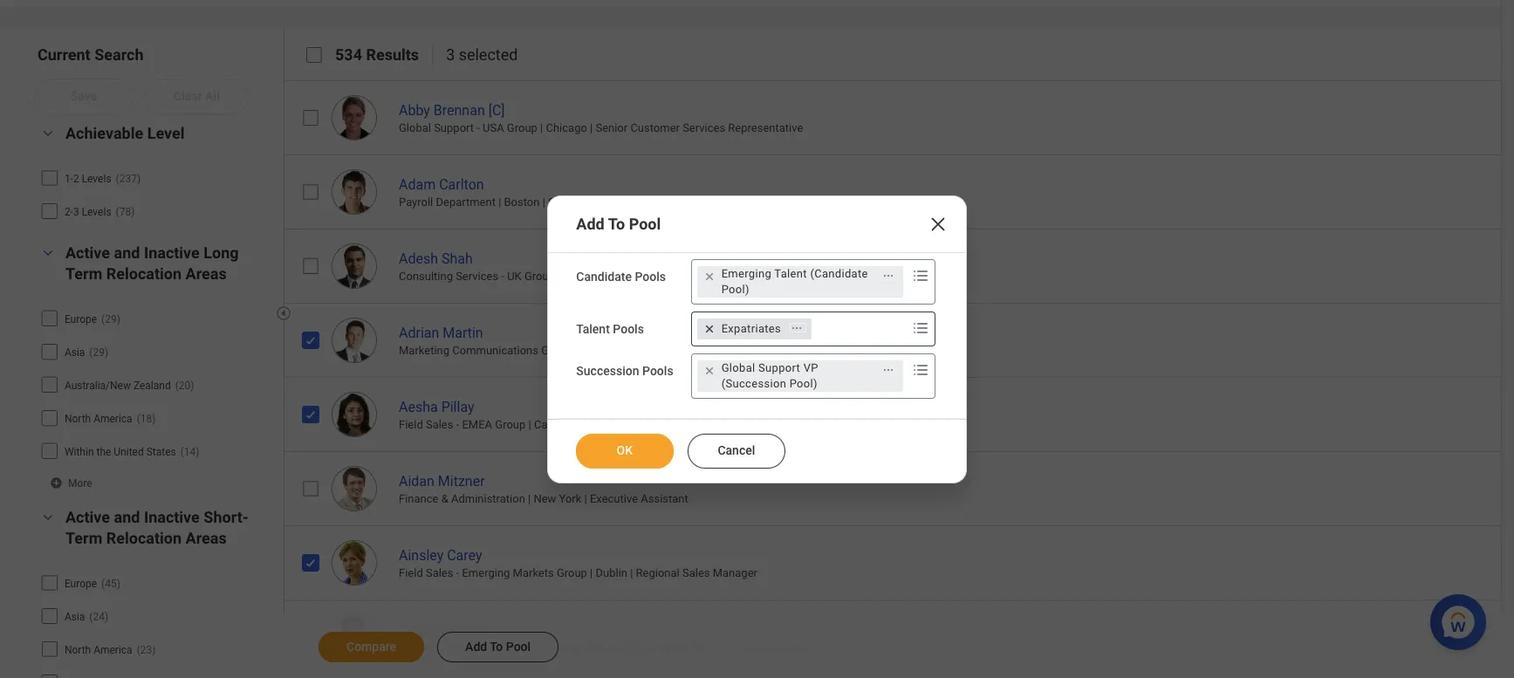 Task type: vqa. For each thing, say whether or not it's contained in the screenshot.
Employee's Photo (Logan McNeil)
no



Task type: describe. For each thing, give the bounding box(es) containing it.
manager,
[[660, 344, 706, 357]]

emea
[[462, 418, 492, 431]]

add to pool
[[577, 214, 661, 233]]

active and inactive short- term relocation areas button
[[65, 508, 249, 547]]

cape
[[534, 418, 560, 431]]

x small image
[[701, 320, 718, 337]]

relocation for short-
[[106, 529, 182, 547]]

related actions image for talent pools
[[791, 322, 803, 335]]

&
[[441, 493, 449, 506]]

0 vertical spatial 3
[[446, 45, 455, 63]]

consulting services - uk group   |   london   |   resource manager
[[399, 270, 705, 283]]

support for brennan
[[434, 121, 474, 135]]

global support vp (succession pool) element
[[722, 360, 873, 392]]

carlton
[[439, 176, 484, 193]]

inactive for short-
[[144, 508, 200, 526]]

pools for talent pools
[[613, 322, 644, 336]]

achievable level
[[65, 124, 185, 142]]

- for shah
[[501, 270, 505, 283]]

manager for carey
[[713, 567, 758, 580]]

achievable level tree
[[41, 163, 269, 226]]

global support vp (succession pool)
[[722, 361, 819, 390]]

ainsley
[[399, 547, 444, 564]]

sales up service
[[683, 567, 710, 580]]

expatriates element
[[722, 321, 781, 337]]

service
[[691, 641, 728, 654]]

markets
[[513, 567, 554, 580]]

| right dublin
[[631, 567, 633, 580]]

senior inside adrian martin list item
[[625, 344, 657, 357]]

abby
[[399, 102, 430, 118]]

india
[[523, 641, 548, 654]]

aesha pillay link
[[399, 395, 475, 415]]

adam carlton link
[[399, 173, 484, 193]]

pool
[[629, 214, 661, 233]]

abby brennan [c] list item
[[284, 80, 1515, 154]]

york
[[559, 493, 582, 506]]

global for ajay mokashi
[[399, 641, 431, 654]]

| left mumbai
[[584, 641, 586, 654]]

usa
[[483, 121, 504, 135]]

atlanta
[[580, 344, 617, 357]]

executive
[[590, 493, 638, 506]]

ajay mokashi link
[[399, 618, 482, 638]]

town
[[563, 418, 590, 431]]

customer for abby brennan [c]
[[631, 121, 680, 135]]

manager inside adesh shah list item
[[660, 270, 705, 283]]

active for active and inactive long term relocation areas
[[65, 243, 110, 262]]

america inside active and inactive short- term relocation areas tree
[[94, 644, 132, 656]]

representative for ajay mokashi
[[731, 641, 806, 654]]

chicago
[[546, 121, 587, 135]]

services inside abby brennan [c] 'list item'
[[683, 121, 726, 135]]

greater
[[483, 641, 520, 654]]

| up succession pools on the bottom left of page
[[619, 344, 622, 357]]

global for abby brennan [c]
[[399, 121, 431, 135]]

succession
[[577, 364, 640, 378]]

succession pools
[[577, 364, 674, 378]]

534
[[335, 45, 362, 63]]

finance
[[399, 493, 439, 506]]

long
[[204, 243, 239, 262]]

dublin
[[596, 567, 628, 580]]

abby brennan [c] link
[[399, 98, 505, 118]]

group inside aesha pillay list item
[[495, 418, 526, 431]]

to
[[608, 214, 625, 233]]

current search
[[38, 45, 144, 63]]

active for active and inactive short- term relocation areas
[[65, 508, 110, 526]]

ainsley carey list item
[[284, 525, 1515, 600]]

2 payroll from the left
[[576, 196, 610, 209]]

| left "boston"
[[499, 196, 501, 209]]

ok
[[617, 443, 634, 457]]

chevron down image for active and inactive long term relocation areas
[[38, 247, 58, 259]]

active and inactive long term relocation areas
[[65, 243, 239, 283]]

shah
[[442, 250, 473, 267]]

check small image
[[300, 552, 321, 573]]

selected
[[459, 45, 518, 63]]

zealand
[[133, 380, 171, 392]]

[c]
[[489, 102, 505, 118]]

adesh shah list item
[[284, 229, 1515, 303]]

london
[[564, 270, 602, 283]]

department
[[436, 196, 496, 209]]

3 inside achievable level tree
[[73, 206, 79, 218]]

adesh shah link
[[399, 247, 473, 267]]

aesha pillay list item
[[284, 377, 1515, 451]]

united
[[114, 446, 144, 458]]

active and inactive long term relocation areas group
[[35, 243, 275, 494]]

aesha pillay
[[399, 399, 475, 415]]

within
[[64, 446, 94, 458]]

1-
[[64, 173, 73, 185]]

administration
[[451, 493, 525, 506]]

uk
[[507, 270, 522, 283]]

manager for pillay
[[676, 418, 720, 431]]

| left staff in the left top of the page
[[543, 196, 546, 209]]

related actions image for succession pools
[[882, 364, 895, 377]]

(succession
[[722, 377, 787, 390]]

the
[[96, 446, 111, 458]]

mitzner
[[438, 473, 485, 490]]

resource
[[610, 270, 657, 283]]

| right the chicago
[[590, 121, 593, 135]]

achievable level button
[[65, 124, 185, 142]]

1-2 levels
[[64, 173, 111, 185]]

active and inactive long term relocation areas tree
[[41, 304, 269, 466]]

payroll department   |   boston   |   staff payroll specialist
[[399, 196, 662, 209]]

expatriates, press delete to clear value. option
[[697, 318, 812, 339]]

check small image for adrian martin
[[300, 330, 321, 351]]

aidan mitzner list item
[[284, 451, 1515, 525]]

cancel button
[[688, 433, 786, 468]]

aesha
[[399, 399, 438, 415]]

north inside active and inactive long term relocation areas "tree"
[[64, 413, 91, 425]]

adrian martin list item
[[284, 303, 1515, 377]]

finance & administration   |   new york   |   executive assistant
[[399, 493, 689, 506]]

check small image for aesha pillay
[[300, 404, 321, 425]]

add
[[577, 214, 605, 233]]

- for mokashi
[[477, 641, 480, 654]]

specialist
[[613, 196, 662, 209]]

| left the london
[[558, 270, 561, 283]]

ok button
[[577, 433, 674, 468]]

term for active and inactive long term relocation areas
[[65, 264, 102, 283]]

| left new
[[528, 493, 531, 506]]

search
[[94, 45, 144, 63]]

ainsley carey link
[[399, 544, 482, 564]]

customer for ajay mokashi
[[639, 641, 688, 654]]

active and inactive short- term relocation areas tree
[[41, 568, 269, 678]]

x image
[[928, 213, 949, 234]]

- for brennan
[[477, 121, 480, 135]]

current
[[38, 45, 91, 63]]

534 results
[[335, 45, 419, 63]]

group inside abby brennan [c] 'list item'
[[507, 121, 538, 135]]

levels for 1-2 levels
[[82, 173, 111, 185]]

sales down ainsley carey
[[426, 567, 454, 580]]

pillay
[[441, 399, 475, 415]]

assistant
[[641, 493, 689, 506]]



Task type: locate. For each thing, give the bounding box(es) containing it.
talent
[[775, 267, 807, 280], [577, 322, 610, 336]]

customer up specialist
[[631, 121, 680, 135]]

and for active and inactive long term relocation areas
[[114, 243, 140, 262]]

2 inactive from the top
[[144, 508, 200, 526]]

manager up cancel
[[676, 418, 720, 431]]

0 vertical spatial active
[[65, 243, 110, 262]]

0 vertical spatial manager
[[660, 270, 705, 283]]

0 horizontal spatial talent
[[577, 322, 610, 336]]

inactive inside active and inactive short- term relocation areas
[[144, 508, 200, 526]]

prompts image
[[910, 265, 931, 286], [910, 317, 931, 338], [910, 359, 931, 380]]

field down aesha
[[399, 418, 423, 431]]

prompts image for succession pools
[[910, 359, 931, 380]]

support down abby brennan [c]
[[434, 121, 474, 135]]

states
[[146, 446, 176, 458]]

adrian martin
[[399, 325, 483, 341]]

global up (succession
[[722, 361, 756, 374]]

marketing communications group   |   atlanta   |   senior manager, marketing communications
[[399, 344, 849, 357]]

europe
[[64, 313, 97, 326], [64, 578, 97, 590]]

pool) inside global support vp (succession pool)
[[790, 377, 818, 390]]

term
[[65, 264, 102, 283], [65, 529, 102, 547]]

2 vertical spatial prompts image
[[910, 359, 931, 380]]

achievable
[[65, 124, 143, 142]]

1 vertical spatial europe
[[64, 578, 97, 590]]

0 vertical spatial services
[[683, 121, 726, 135]]

regional up ok
[[599, 418, 642, 431]]

2 asia from the top
[[64, 611, 85, 623]]

senior right the chicago
[[596, 121, 628, 135]]

representative for abby brennan [c]
[[728, 121, 803, 135]]

chevron down image for active and inactive short- term relocation areas
[[38, 511, 58, 524]]

1 vertical spatial term
[[65, 529, 102, 547]]

customer inside ajay mokashi list item
[[639, 641, 688, 654]]

| left dublin
[[590, 567, 593, 580]]

short-
[[204, 508, 249, 526]]

2 areas from the top
[[186, 529, 227, 547]]

manager
[[660, 270, 705, 283], [676, 418, 720, 431], [713, 567, 758, 580]]

pool) down vp on the bottom right of page
[[790, 377, 818, 390]]

1 horizontal spatial communications
[[762, 344, 849, 357]]

relocation up active and inactive short- term relocation areas tree on the left
[[106, 529, 182, 547]]

abby brennan [c]
[[399, 102, 505, 118]]

1 vertical spatial global
[[722, 361, 756, 374]]

group right uk
[[525, 270, 555, 283]]

0 vertical spatial america
[[94, 413, 132, 425]]

1 vertical spatial chevron down image
[[38, 511, 58, 524]]

0 vertical spatial europe
[[64, 313, 97, 326]]

1 north america from the top
[[64, 413, 132, 425]]

active and inactive long term relocation areas button
[[65, 243, 239, 283]]

1 levels from the top
[[82, 173, 111, 185]]

support inside abby brennan [c] 'list item'
[[434, 121, 474, 135]]

- inside adesh shah list item
[[501, 270, 505, 283]]

manager inside aesha pillay list item
[[676, 418, 720, 431]]

payroll down adam at the left top
[[399, 196, 433, 209]]

1 vertical spatial pool)
[[790, 377, 818, 390]]

adrian martin link
[[399, 321, 483, 341]]

and inside the active and inactive long term relocation areas
[[114, 243, 140, 262]]

group left atlanta
[[541, 344, 572, 357]]

1 vertical spatial customer
[[639, 641, 688, 654]]

global support vp (succession pool), press delete to clear value. option
[[697, 360, 903, 392]]

2 vertical spatial support
[[434, 641, 474, 654]]

2 vertical spatial global
[[399, 641, 431, 654]]

3 prompts image from the top
[[910, 359, 931, 380]]

pools right the candidate
[[635, 269, 666, 283]]

0 vertical spatial north
[[64, 413, 91, 425]]

2 check small image from the top
[[300, 404, 321, 425]]

3 down 2
[[73, 206, 79, 218]]

2 north america from the top
[[64, 644, 132, 656]]

levels right "2-"
[[82, 206, 111, 218]]

group inside ajay mokashi list item
[[550, 641, 581, 654]]

regional right dublin
[[636, 567, 680, 580]]

check small image inside adrian martin list item
[[300, 330, 321, 351]]

0 vertical spatial inactive
[[144, 243, 200, 262]]

| left cape
[[529, 418, 531, 431]]

global down the abby
[[399, 121, 431, 135]]

0 vertical spatial chevron down image
[[38, 247, 58, 259]]

australia/new
[[64, 380, 131, 392]]

active
[[65, 243, 110, 262], [65, 508, 110, 526]]

2 levels from the top
[[82, 206, 111, 218]]

field sales - emea group   |   cape town   |   regional sales manager
[[399, 418, 720, 431]]

0 vertical spatial regional
[[599, 418, 642, 431]]

inactive for long
[[144, 243, 200, 262]]

0 vertical spatial and
[[114, 243, 140, 262]]

1 relocation from the top
[[106, 264, 182, 283]]

global inside abby brennan [c] 'list item'
[[399, 121, 431, 135]]

1 horizontal spatial talent
[[775, 267, 807, 280]]

vp
[[804, 361, 819, 374]]

ainsley carey
[[399, 547, 482, 564]]

north america inside active and inactive long term relocation areas "tree"
[[64, 413, 132, 425]]

0 vertical spatial support
[[434, 121, 474, 135]]

group inside adrian martin list item
[[541, 344, 572, 357]]

asia inside active and inactive long term relocation areas "tree"
[[64, 346, 85, 359]]

and down united
[[114, 508, 140, 526]]

within the united states
[[64, 446, 176, 458]]

areas inside active and inactive short- term relocation areas
[[186, 529, 227, 547]]

and inside active and inactive short- term relocation areas
[[114, 508, 140, 526]]

areas inside the active and inactive long term relocation areas
[[186, 264, 227, 283]]

manager up service
[[713, 567, 758, 580]]

emerging
[[722, 267, 772, 280], [462, 567, 510, 580]]

1 x small image from the top
[[701, 268, 718, 285]]

2 america from the top
[[94, 644, 132, 656]]

0 vertical spatial prompts image
[[910, 265, 931, 286]]

aidan mitzner link
[[399, 469, 485, 490]]

- left greater
[[477, 641, 480, 654]]

- inside abby brennan [c] 'list item'
[[477, 121, 480, 135]]

support up (succession
[[759, 361, 801, 374]]

1 check small image from the top
[[300, 330, 321, 351]]

1 vertical spatial emerging
[[462, 567, 510, 580]]

0 horizontal spatial services
[[456, 270, 499, 283]]

1 vertical spatial 3
[[73, 206, 79, 218]]

2 relocation from the top
[[106, 529, 182, 547]]

areas down long
[[186, 264, 227, 283]]

1 north from the top
[[64, 413, 91, 425]]

areas
[[186, 264, 227, 283], [186, 529, 227, 547]]

adam carlton
[[399, 176, 484, 193]]

1 vertical spatial relocation
[[106, 529, 182, 547]]

add to pool dialog
[[548, 195, 967, 483]]

ajay
[[399, 621, 426, 638]]

term down within
[[65, 529, 102, 547]]

- left uk
[[501, 270, 505, 283]]

0 horizontal spatial payroll
[[399, 196, 433, 209]]

inactive left long
[[144, 243, 200, 262]]

areas for long
[[186, 264, 227, 283]]

0 vertical spatial term
[[65, 264, 102, 283]]

mumbai
[[589, 641, 631, 654]]

representative inside ajay mokashi list item
[[731, 641, 806, 654]]

group inside ainsley carey list item
[[557, 567, 588, 580]]

1 communications from the left
[[452, 344, 539, 357]]

1 vertical spatial regional
[[636, 567, 680, 580]]

0 horizontal spatial 3
[[73, 206, 79, 218]]

pools for candidate pools
[[635, 269, 666, 283]]

field
[[399, 418, 423, 431], [399, 567, 423, 580]]

north america inside active and inactive short- term relocation areas tree
[[64, 644, 132, 656]]

marketing down expatriates 'element'
[[709, 344, 760, 357]]

1 horizontal spatial marketing
[[709, 344, 760, 357]]

inactive inside the active and inactive long term relocation areas
[[144, 243, 200, 262]]

chevron down image
[[38, 247, 58, 259], [38, 511, 58, 524]]

1 europe from the top
[[64, 313, 97, 326]]

talent left (candidate
[[775, 267, 807, 280]]

marketing down "adrian"
[[399, 344, 450, 357]]

relocation for long
[[106, 264, 182, 283]]

europe inside active and inactive short- term relocation areas tree
[[64, 578, 97, 590]]

areas down short-
[[186, 529, 227, 547]]

0 vertical spatial areas
[[186, 264, 227, 283]]

prompts image for candidate pools
[[910, 265, 931, 286]]

north america
[[64, 413, 132, 425], [64, 644, 132, 656]]

europe for active and inactive short- term relocation areas
[[64, 578, 97, 590]]

payroll
[[399, 196, 433, 209], [576, 196, 610, 209]]

0 vertical spatial customer
[[631, 121, 680, 135]]

1 prompts image from the top
[[910, 265, 931, 286]]

1 field from the top
[[399, 418, 423, 431]]

0 vertical spatial talent
[[775, 267, 807, 280]]

1 horizontal spatial services
[[683, 121, 726, 135]]

and for active and inactive short- term relocation areas
[[114, 508, 140, 526]]

0 vertical spatial levels
[[82, 173, 111, 185]]

carey
[[447, 547, 482, 564]]

field inside aesha pillay list item
[[399, 418, 423, 431]]

adesh shah
[[399, 250, 473, 267]]

0 horizontal spatial pool)
[[722, 282, 750, 296]]

sales up the ok "button"
[[645, 418, 673, 431]]

| right york
[[585, 493, 587, 506]]

x small image
[[701, 268, 718, 285], [701, 362, 718, 379]]

pool) inside the emerging talent (candidate pool)
[[722, 282, 750, 296]]

representative
[[728, 121, 803, 135], [731, 641, 806, 654]]

0 vertical spatial asia
[[64, 346, 85, 359]]

1 vertical spatial services
[[456, 270, 499, 283]]

regional
[[599, 418, 642, 431], [636, 567, 680, 580]]

0 vertical spatial representative
[[728, 121, 803, 135]]

2 north from the top
[[64, 644, 91, 656]]

global support - greater india group   |   mumbai   |   customer service representative
[[399, 641, 806, 654]]

pools down the manager,
[[643, 364, 674, 378]]

0 horizontal spatial communications
[[452, 344, 539, 357]]

1 and from the top
[[114, 243, 140, 262]]

support for mokashi
[[434, 641, 474, 654]]

1 horizontal spatial pool)
[[790, 377, 818, 390]]

prompts image for talent pools
[[910, 317, 931, 338]]

1 active from the top
[[65, 243, 110, 262]]

chevron down image
[[38, 127, 58, 140]]

related actions image inside expatriates, press delete to clear value. option
[[791, 322, 803, 335]]

active and inactive short- term relocation areas
[[65, 508, 249, 547]]

adam
[[399, 176, 436, 193]]

2-
[[64, 206, 73, 218]]

mokashi
[[429, 621, 482, 638]]

2 vertical spatial manager
[[713, 567, 758, 580]]

regional for aesha pillay
[[599, 418, 642, 431]]

relocation inside active and inactive short- term relocation areas
[[106, 529, 182, 547]]

x small image up x small image
[[701, 268, 718, 285]]

senior up succession pools on the bottom left of page
[[625, 344, 657, 357]]

2-3 levels
[[64, 206, 111, 218]]

emerging talent (candidate pool) element
[[722, 266, 873, 297]]

chevron down image inside active and inactive short- term relocation areas group
[[38, 511, 58, 524]]

services inside adesh shah list item
[[456, 270, 499, 283]]

global inside ajay mokashi list item
[[399, 641, 431, 654]]

field sales - emerging markets group   |   dublin   |   regional sales manager
[[399, 567, 758, 580]]

2
[[73, 173, 79, 185]]

2 chevron down image from the top
[[38, 511, 58, 524]]

2 communications from the left
[[762, 344, 849, 357]]

1 vertical spatial north
[[64, 644, 91, 656]]

group inside adesh shah list item
[[525, 270, 555, 283]]

0 vertical spatial check small image
[[300, 330, 321, 351]]

relocation inside the active and inactive long term relocation areas
[[106, 264, 182, 283]]

1 vertical spatial areas
[[186, 529, 227, 547]]

1 vertical spatial levels
[[82, 206, 111, 218]]

2 term from the top
[[65, 529, 102, 547]]

pool) up expatriates
[[722, 282, 750, 296]]

1 vertical spatial support
[[759, 361, 801, 374]]

1 asia from the top
[[64, 346, 85, 359]]

2 vertical spatial related actions image
[[882, 364, 895, 377]]

staff
[[548, 196, 573, 209]]

regional inside ainsley carey list item
[[636, 567, 680, 580]]

- down the "pillay"
[[456, 418, 459, 431]]

1 vertical spatial pools
[[613, 322, 644, 336]]

list item
[[284, 674, 1515, 678]]

field down "ainsley"
[[399, 567, 423, 580]]

asia
[[64, 346, 85, 359], [64, 611, 85, 623]]

2 active from the top
[[65, 508, 110, 526]]

x small image for candidate pools
[[701, 268, 718, 285]]

2 x small image from the top
[[701, 362, 718, 379]]

0 horizontal spatial marketing
[[399, 344, 450, 357]]

- left usa
[[477, 121, 480, 135]]

support inside ajay mokashi list item
[[434, 641, 474, 654]]

1 horizontal spatial 3
[[446, 45, 455, 63]]

term inside the active and inactive long term relocation areas
[[65, 264, 102, 283]]

results
[[366, 45, 419, 63]]

asia for active and inactive long term relocation areas
[[64, 346, 85, 359]]

active inside the active and inactive long term relocation areas
[[65, 243, 110, 262]]

martin
[[443, 325, 483, 341]]

expatriates
[[722, 322, 781, 335]]

1 payroll from the left
[[399, 196, 433, 209]]

1 vertical spatial active
[[65, 508, 110, 526]]

boston
[[504, 196, 540, 209]]

2 europe from the top
[[64, 578, 97, 590]]

2 prompts image from the top
[[910, 317, 931, 338]]

| left the chicago
[[541, 121, 543, 135]]

x small image down the manager,
[[701, 362, 718, 379]]

asia for active and inactive short- term relocation areas
[[64, 611, 85, 623]]

ajay mokashi list item
[[284, 600, 1515, 674]]

support down mokashi
[[434, 641, 474, 654]]

europe for active and inactive long term relocation areas
[[64, 313, 97, 326]]

customer left service
[[639, 641, 688, 654]]

north inside active and inactive short- term relocation areas tree
[[64, 644, 91, 656]]

1 horizontal spatial payroll
[[576, 196, 610, 209]]

1 areas from the top
[[186, 264, 227, 283]]

1 vertical spatial field
[[399, 567, 423, 580]]

field for ainsley
[[399, 567, 423, 580]]

x small image inside emerging talent (candidate pool), press delete to clear value. option
[[701, 268, 718, 285]]

related actions image right expatriates 'element'
[[791, 322, 803, 335]]

(candidate
[[811, 267, 869, 280]]

| right the london
[[604, 270, 607, 283]]

regional inside aesha pillay list item
[[599, 418, 642, 431]]

| left atlanta
[[575, 344, 578, 357]]

0 vertical spatial global
[[399, 121, 431, 135]]

1 vertical spatial senior
[[625, 344, 657, 357]]

term inside active and inactive short- term relocation areas
[[65, 529, 102, 547]]

1 vertical spatial x small image
[[701, 362, 718, 379]]

1 vertical spatial north america
[[64, 644, 132, 656]]

consulting
[[399, 270, 453, 283]]

1 vertical spatial inactive
[[144, 508, 200, 526]]

term down 2-3 levels
[[65, 264, 102, 283]]

adesh
[[399, 250, 438, 267]]

payroll up add
[[576, 196, 610, 209]]

group
[[507, 121, 538, 135], [525, 270, 555, 283], [541, 344, 572, 357], [495, 418, 526, 431], [557, 567, 588, 580], [550, 641, 581, 654]]

0 vertical spatial field
[[399, 418, 423, 431]]

2 marketing from the left
[[709, 344, 760, 357]]

1 vertical spatial check small image
[[300, 404, 321, 425]]

3
[[446, 45, 455, 63], [73, 206, 79, 218]]

group right emea
[[495, 418, 526, 431]]

chevron down image inside active and inactive long term relocation areas group
[[38, 247, 58, 259]]

1 vertical spatial asia
[[64, 611, 85, 623]]

0 vertical spatial relocation
[[106, 264, 182, 283]]

- for pillay
[[456, 418, 459, 431]]

| right town
[[593, 418, 596, 431]]

0 vertical spatial related actions image
[[882, 270, 895, 282]]

related actions image up aesha pillay list item
[[882, 364, 895, 377]]

- inside ajay mokashi list item
[[477, 641, 480, 654]]

0 vertical spatial pool)
[[722, 282, 750, 296]]

3 selected
[[446, 45, 518, 63]]

group right usa
[[507, 121, 538, 135]]

field for aesha
[[399, 418, 423, 431]]

candidate pools
[[577, 269, 666, 283]]

1 horizontal spatial emerging
[[722, 267, 772, 280]]

- for carey
[[456, 567, 459, 580]]

ajay mokashi
[[399, 621, 482, 638]]

0 vertical spatial x small image
[[701, 268, 718, 285]]

levels for 2-3 levels
[[82, 206, 111, 218]]

group right india
[[550, 641, 581, 654]]

1 vertical spatial prompts image
[[910, 317, 931, 338]]

active and inactive short- term relocation areas group
[[35, 507, 275, 678]]

cancel
[[718, 443, 756, 457]]

level
[[147, 124, 185, 142]]

pools for succession pools
[[643, 364, 674, 378]]

global inside global support vp (succession pool)
[[722, 361, 756, 374]]

talent up atlanta
[[577, 322, 610, 336]]

emerging talent (candidate pool), press delete to clear value. option
[[697, 266, 903, 297]]

1 vertical spatial manager
[[676, 418, 720, 431]]

1 vertical spatial america
[[94, 644, 132, 656]]

-
[[477, 121, 480, 135], [501, 270, 505, 283], [456, 418, 459, 431], [456, 567, 459, 580], [477, 641, 480, 654]]

communications up vp on the bottom right of page
[[762, 344, 849, 357]]

0 vertical spatial emerging
[[722, 267, 772, 280]]

manager right "resource"
[[660, 270, 705, 283]]

- inside aesha pillay list item
[[456, 418, 459, 431]]

talent pools
[[577, 322, 644, 336]]

levels right 2
[[82, 173, 111, 185]]

related actions image for candidate pools
[[882, 270, 895, 282]]

0 vertical spatial pools
[[635, 269, 666, 283]]

candidate
[[577, 269, 632, 283]]

1 term from the top
[[65, 264, 102, 283]]

america inside active and inactive long term relocation areas "tree"
[[94, 413, 132, 425]]

1 inactive from the top
[[144, 243, 200, 262]]

achievable level group
[[35, 123, 275, 229]]

1 marketing from the left
[[399, 344, 450, 357]]

asia inside active and inactive short- term relocation areas tree
[[64, 611, 85, 623]]

2 vertical spatial pools
[[643, 364, 674, 378]]

global down ajay
[[399, 641, 431, 654]]

europe inside active and inactive long term relocation areas "tree"
[[64, 313, 97, 326]]

check small image inside aesha pillay list item
[[300, 404, 321, 425]]

representative inside abby brennan [c] 'list item'
[[728, 121, 803, 135]]

check small image
[[300, 330, 321, 351], [300, 404, 321, 425]]

talent inside the emerging talent (candidate pool)
[[775, 267, 807, 280]]

inactive left short-
[[144, 508, 200, 526]]

america
[[94, 413, 132, 425], [94, 644, 132, 656]]

communications down martin
[[452, 344, 539, 357]]

x small image for succession pools
[[701, 362, 718, 379]]

senior inside abby brennan [c] 'list item'
[[596, 121, 628, 135]]

emerging inside the emerging talent (candidate pool)
[[722, 267, 772, 280]]

active inside active and inactive short- term relocation areas
[[65, 508, 110, 526]]

- inside ainsley carey list item
[[456, 567, 459, 580]]

related actions image right (candidate
[[882, 270, 895, 282]]

active down 2-3 levels
[[65, 243, 110, 262]]

emerging down carey
[[462, 567, 510, 580]]

3 left selected
[[446, 45, 455, 63]]

pools up marketing communications group   |   atlanta   |   senior manager, marketing communications
[[613, 322, 644, 336]]

1 vertical spatial representative
[[731, 641, 806, 654]]

- down carey
[[456, 567, 459, 580]]

emerging inside ainsley carey list item
[[462, 567, 510, 580]]

related actions image
[[882, 270, 895, 282], [791, 322, 803, 335], [882, 364, 895, 377]]

support inside global support vp (succession pool)
[[759, 361, 801, 374]]

0 horizontal spatial emerging
[[462, 567, 510, 580]]

regional for ainsley carey
[[636, 567, 680, 580]]

sales down aesha pillay
[[426, 418, 454, 431]]

1 vertical spatial related actions image
[[791, 322, 803, 335]]

1 chevron down image from the top
[[38, 247, 58, 259]]

filter search field
[[35, 44, 286, 678]]

global
[[399, 121, 431, 135], [722, 361, 756, 374], [399, 641, 431, 654]]

2 field from the top
[[399, 567, 423, 580]]

active down within
[[65, 508, 110, 526]]

0 vertical spatial senior
[[596, 121, 628, 135]]

and down achievable level tree
[[114, 243, 140, 262]]

customer inside abby brennan [c] 'list item'
[[631, 121, 680, 135]]

x small image inside global support vp (succession pool), press delete to clear value. option
[[701, 362, 718, 379]]

group right markets
[[557, 567, 588, 580]]

adam carlton list item
[[284, 154, 1515, 229]]

field inside ainsley carey list item
[[399, 567, 423, 580]]

global support - usa group   |   chicago   |   senior customer services representative
[[399, 121, 803, 135]]

1 america from the top
[[94, 413, 132, 425]]

pools
[[635, 269, 666, 283], [613, 322, 644, 336], [643, 364, 674, 378]]

2 and from the top
[[114, 508, 140, 526]]

1 vertical spatial talent
[[577, 322, 610, 336]]

0 vertical spatial north america
[[64, 413, 132, 425]]

relocation down achievable level tree
[[106, 264, 182, 283]]

areas for short-
[[186, 529, 227, 547]]

1 vertical spatial and
[[114, 508, 140, 526]]

| right mumbai
[[634, 641, 636, 654]]

emerging up expatriates
[[722, 267, 772, 280]]

term for active and inactive short- term relocation areas
[[65, 529, 102, 547]]

manager inside ainsley carey list item
[[713, 567, 758, 580]]

adrian
[[399, 325, 439, 341]]



